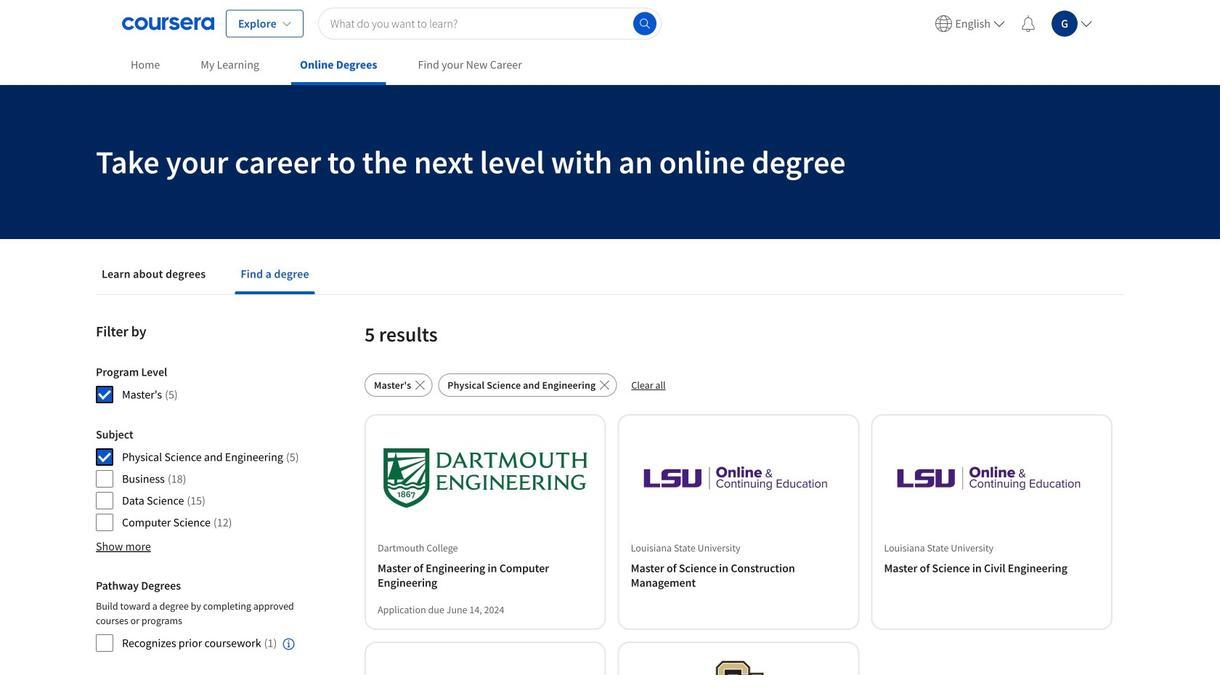 Task type: vqa. For each thing, say whether or not it's contained in the screenshot.
group
yes



Task type: locate. For each thing, give the bounding box(es) containing it.
tab list
[[96, 257, 1125, 294]]

2 vertical spatial group
[[96, 578, 318, 654]]

0 horizontal spatial louisiana state university logo image
[[637, 433, 841, 523]]

1 horizontal spatial louisiana state university logo image
[[890, 433, 1094, 523]]

menu
[[930, 0, 1099, 47]]

louisiana state university logo image
[[637, 433, 841, 523], [890, 433, 1094, 523]]

0 vertical spatial group
[[96, 365, 318, 404]]

2 group from the top
[[96, 427, 318, 532]]

1 vertical spatial group
[[96, 427, 318, 532]]

group
[[96, 365, 318, 404], [96, 427, 318, 532], [96, 578, 318, 654]]

None search field
[[318, 8, 662, 40]]

coursera image
[[122, 12, 214, 35]]



Task type: describe. For each thing, give the bounding box(es) containing it.
1 group from the top
[[96, 365, 318, 404]]

3 group from the top
[[96, 578, 318, 654]]

What do you want to learn? text field
[[318, 8, 662, 40]]

information about this filter image
[[283, 638, 295, 650]]

2 louisiana state university logo image from the left
[[890, 433, 1094, 523]]

dartmouth college logo image
[[384, 433, 588, 523]]

1 louisiana state university logo image from the left
[[637, 433, 841, 523]]



